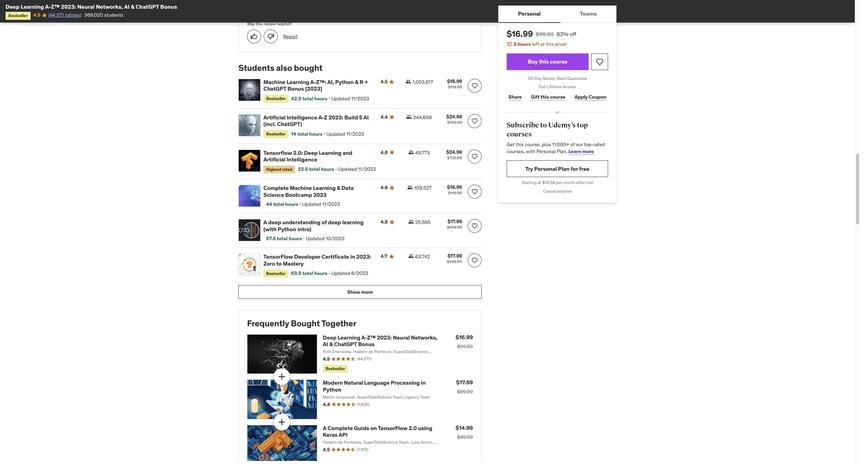 Task type: vqa. For each thing, say whether or not it's contained in the screenshot.


Task type: describe. For each thing, give the bounding box(es) containing it.
ponteves, inside a complete guide on tensorflow 2.0 using keras api hadelin de ponteves, superdatascience team, luka anicin, ligency team
[[344, 440, 362, 445]]

together
[[321, 318, 356, 329]]

chatgpt)
[[277, 121, 302, 128]]

this for get
[[516, 142, 524, 148]]

xsmall image for tensorflow developer certificate in 2023: zero to mastery
[[408, 254, 414, 259]]

learn more link
[[569, 148, 594, 155]]

244,608
[[413, 114, 432, 121]]

8/2023
[[351, 270, 368, 277]]

per
[[556, 180, 562, 185]]

total for learning
[[302, 96, 313, 102]]

personal inside "button"
[[518, 10, 541, 17]]

tensorflow inside a complete guide on tensorflow 2.0 using keras api hadelin de ponteves, superdatascience team, luka anicin, ligency team
[[378, 425, 408, 432]]

anicin,
[[421, 440, 433, 445]]

30-
[[528, 76, 535, 81]]

on
[[370, 425, 377, 432]]

report button
[[283, 33, 298, 40]]

hadelin inside a complete guide on tensorflow 2.0 using keras api hadelin de ponteves, superdatascience team, luka anicin, ligency team
[[323, 440, 337, 445]]

hours for 23.5 total hours
[[321, 166, 334, 173]]

buy
[[528, 58, 538, 65]]

show more button
[[238, 285, 482, 299]]

intelligence inside tensorflow 2.0: deep learning and artificial intelligence
[[287, 156, 317, 163]]

(with
[[263, 226, 277, 233]]

2 hours left at this price!
[[514, 41, 567, 47]]

$18.99 $119.99 for machine learning a-z™: ai, python & r + chatgpt bonus [2023]
[[447, 78, 462, 90]]

at inside starting at $16.58 per month after trial cancel anytime
[[538, 180, 541, 185]]

1 horizontal spatial wishlist image
[[596, 58, 604, 66]]

lifetime
[[547, 84, 562, 89]]

23.5
[[298, 166, 308, 173]]

more for learn more
[[582, 148, 594, 155]]

subscribe
[[507, 121, 539, 130]]

team, inside deep learning a-z™ 2023: neural networks, ai & chatgpt bonus kirill eremenko, hadelin de ponteves, superdatascience team, ligency team
[[323, 355, 334, 360]]

$109.99 for a deep understanding of deep learning (with python intro)
[[447, 225, 462, 230]]

networks, for deep learning a-z™ 2023: neural networks, ai & chatgpt bonus kirill eremenko, hadelin de ponteves, superdatascience team, ligency team
[[411, 334, 437, 341]]

share
[[509, 94, 522, 100]]

2 deep from the left
[[328, 219, 341, 226]]

$24.99 $149.99
[[446, 114, 462, 125]]

369,020 students
[[84, 12, 123, 18]]

$24.99 for artificial intelligence a-z 2023: build 5 ai (incl. chatgpt)
[[446, 114, 462, 120]]

a- for machine learning a-z™: ai, python & r + chatgpt bonus [2023]
[[310, 79, 316, 86]]

kirill
[[323, 349, 331, 355]]

in inside tensorflow developer certificate in 2023: zero to mastery
[[350, 253, 355, 260]]

free
[[579, 165, 590, 172]]

our
[[576, 142, 583, 148]]

off
[[570, 31, 576, 38]]

11,000+
[[552, 142, 569, 148]]

a complete guide on tensorflow 2.0 using keras api hadelin de ponteves, superdatascience team, luka anicin, ligency team
[[323, 425, 433, 451]]

$129.99
[[447, 155, 462, 160]]

students
[[104, 12, 123, 18]]

83%
[[557, 31, 568, 38]]

$17.99 for tensorflow developer certificate in 2023: zero to mastery
[[448, 253, 462, 259]]

updated 11/2023 for and
[[338, 166, 376, 173]]

(1,626)
[[357, 402, 370, 407]]

modern natural language processing in python martin jocqueviel, superdatascience team, ligency team
[[323, 380, 430, 400]]

44 total hours
[[266, 201, 298, 207]]

ratings)
[[65, 12, 81, 18]]

of inside get this course, plus 11,000+ of our top-rated courses, with personal plan.
[[571, 142, 575, 148]]

1 deep from the left
[[268, 219, 281, 226]]

artificial inside artificial intelligence a-z 2023: build 5 ai (incl. chatgpt)
[[263, 114, 286, 121]]

mastery
[[283, 260, 304, 267]]

bestseller for machine
[[266, 96, 286, 101]]

complete inside the complete machine learning & data science bootcamp 2023
[[263, 185, 289, 192]]

total right 57.5 in the bottom of the page
[[277, 236, 288, 242]]

(44,571)
[[357, 357, 371, 362]]

wishlist image for machine learning a-z™: ai, python & r + chatgpt bonus [2023]
[[471, 82, 478, 89]]

for
[[571, 165, 578, 172]]

$89.99 for $14.99
[[457, 434, 473, 441]]

63.5 total hours
[[291, 270, 328, 277]]

total for 2.0:
[[309, 166, 320, 173]]

bonus for deep learning a-z™ 2023: neural networks, ai & chatgpt bonus kirill eremenko, hadelin de ponteves, superdatascience team, ligency team
[[358, 341, 375, 348]]

$14.99 $89.99
[[456, 425, 473, 441]]

chatgpt for deep learning a-z™ 2023: neural networks, ai & chatgpt bonus
[[136, 3, 159, 10]]

highest rated
[[266, 167, 292, 172]]

bestseller for tensorflow
[[266, 271, 286, 276]]

machine inside the complete machine learning & data science bootcamp 2023
[[290, 185, 312, 192]]

tensorflow 2.0: deep learning and artificial intelligence link
[[263, 149, 372, 163]]

xsmall image for machine learning a-z™: ai, python & r + chatgpt bonus [2023]
[[406, 79, 411, 84]]

keras
[[323, 432, 338, 439]]

python inside "a deep understanding of deep learning (with python intro)"
[[278, 226, 296, 233]]

build
[[344, 114, 358, 121]]

with
[[526, 148, 535, 155]]

xsmall image for artificial intelligence a-z 2023: build 5 ai (incl. chatgpt)
[[406, 114, 412, 120]]

4.5 for (44,571 ratings)
[[33, 12, 40, 18]]

de inside deep learning a-z™ 2023: neural networks, ai & chatgpt bonus kirill eremenko, hadelin de ponteves, superdatascience team, ligency team
[[369, 349, 373, 355]]

wishlist image for artificial intelligence a-z 2023: build 5 ai (incl. chatgpt)
[[471, 118, 478, 125]]

11/2023 for machine learning a-z™: ai, python & r + chatgpt bonus [2023]
[[351, 96, 369, 102]]

updated 11/2023 for 2023:
[[326, 131, 364, 137]]

$17.99 $89.99
[[456, 379, 473, 395]]

2 vertical spatial personal
[[534, 165, 557, 172]]

superdatascience inside deep learning a-z™ 2023: neural networks, ai & chatgpt bonus kirill eremenko, hadelin de ponteves, superdatascience team, ligency team
[[394, 349, 428, 355]]

ligency inside a complete guide on tensorflow 2.0 using keras api hadelin de ponteves, superdatascience team, luka anicin, ligency team
[[323, 446, 337, 451]]

artificial intelligence a-z 2023: build 5 ai (incl. chatgpt) link
[[263, 114, 372, 128]]

a- for deep learning a-z™ 2023: neural networks, ai & chatgpt bonus kirill eremenko, hadelin de ponteves, superdatascience team, ligency team
[[361, 334, 367, 341]]

$16.99 $99.99
[[456, 334, 473, 350]]

0 vertical spatial 4.4
[[381, 114, 388, 120]]

team, inside a complete guide on tensorflow 2.0 using keras api hadelin de ponteves, superdatascience team, luka anicin, ligency team
[[399, 440, 410, 445]]

$16.99 $99.99 83% off
[[507, 28, 576, 39]]

a deep understanding of deep learning (with python intro) link
[[263, 219, 372, 233]]

1912 reviews element
[[357, 447, 369, 453]]

ponteves, inside deep learning a-z™ 2023: neural networks, ai & chatgpt bonus kirill eremenko, hadelin de ponteves, superdatascience team, ligency team
[[374, 349, 393, 355]]

wishlist image for tensorflow 2.0: deep learning and artificial intelligence
[[471, 153, 478, 160]]

xsmall image
[[407, 185, 413, 191]]

hours for 44 total hours
[[285, 201, 298, 207]]

python for modern natural language processing in python martin jocqueviel, superdatascience team, ligency team
[[323, 386, 341, 393]]

5
[[359, 114, 362, 121]]

r
[[360, 79, 363, 86]]

try personal plan for free link
[[507, 161, 608, 177]]

(1,912)
[[357, 447, 369, 453]]

$119.99 for complete machine learning & data science bootcamp 2023
[[448, 191, 462, 196]]

deep for deep learning a-z™ 2023: neural networks, ai & chatgpt bonus kirill eremenko, hadelin de ponteves, superdatascience team, ligency team
[[323, 334, 337, 341]]

a for a deep understanding of deep learning (with python intro)
[[263, 219, 267, 226]]

tensorflow developer certificate in 2023: zero to mastery link
[[263, 253, 372, 267]]

martin
[[323, 395, 335, 400]]

z™:
[[316, 79, 326, 86]]

$18.99 $119.99 for complete machine learning & data science bootcamp 2023
[[447, 184, 462, 196]]

63.5
[[291, 270, 301, 277]]

rated inside get this course, plus 11,000+ of our top-rated courses, with personal plan.
[[593, 142, 605, 148]]

buy this course button
[[507, 53, 589, 70]]

$99.99 for $16.99 $99.99 83% off
[[536, 31, 554, 38]]

chatgpt for machine learning a-z™: ai, python & r + chatgpt bonus [2023]
[[263, 85, 286, 92]]

learning inside tensorflow 2.0: deep learning and artificial intelligence
[[319, 149, 342, 156]]

left
[[532, 41, 539, 47]]

bonus for deep learning a-z™ 2023: neural networks, ai & chatgpt bonus
[[160, 3, 177, 10]]

updated for z™:
[[331, 96, 350, 102]]

updated down the 2023
[[302, 201, 321, 207]]

42.5 total hours
[[291, 96, 327, 102]]

369,020
[[84, 12, 103, 18]]

bought
[[294, 63, 322, 73]]

natural
[[344, 380, 363, 387]]

back
[[557, 76, 566, 81]]

subscribe to udemy's top courses
[[507, 121, 588, 139]]

deep for deep learning a-z™ 2023: neural networks, ai & chatgpt bonus
[[6, 3, 19, 10]]

$24.99 for tensorflow 2.0: deep learning and artificial intelligence
[[446, 149, 462, 155]]

$18.99 for machine learning a-z™: ai, python & r + chatgpt bonus [2023]
[[447, 78, 462, 84]]

highest
[[266, 167, 281, 172]]

z™ for deep learning a-z™ 2023: neural networks, ai & chatgpt bonus
[[51, 3, 60, 10]]

intelligence inside artificial intelligence a-z 2023: build 5 ai (incl. chatgpt)
[[287, 114, 317, 121]]

machine learning a-z™: ai, python & r + chatgpt bonus [2023]
[[263, 79, 368, 92]]

price!
[[555, 41, 567, 47]]

frequently
[[247, 318, 289, 329]]

course for gift this course
[[550, 94, 565, 100]]

4.5 right +
[[381, 79, 388, 85]]

1,003,617
[[413, 79, 433, 85]]

processing
[[391, 380, 420, 387]]

plan.
[[557, 148, 567, 155]]

deep inside tensorflow 2.0: deep learning and artificial intelligence
[[304, 149, 318, 156]]

apply
[[575, 94, 588, 100]]

show more
[[347, 289, 373, 295]]

top-
[[584, 142, 593, 148]]

a- for artificial intelligence a-z 2023: build 5 ai (incl. chatgpt)
[[318, 114, 324, 121]]

4.8
[[381, 219, 388, 225]]

updated down "a deep understanding of deep learning (with python intro)"
[[306, 236, 325, 242]]

63,742
[[415, 254, 430, 260]]

updated 10/2023
[[306, 236, 345, 242]]

more for show more
[[361, 289, 373, 295]]

this for was
[[256, 21, 263, 26]]

hours for 57.5 total hours
[[289, 236, 302, 242]]

(44,571
[[48, 12, 64, 18]]

python for machine learning a-z™: ai, python & r + chatgpt bonus [2023]
[[335, 79, 354, 86]]

share button
[[507, 90, 524, 104]]

gift this course
[[531, 94, 565, 100]]

full
[[539, 84, 546, 89]]

machine inside machine learning a-z™: ai, python & r + chatgpt bonus [2023]
[[263, 79, 285, 86]]



Task type: locate. For each thing, give the bounding box(es) containing it.
teams button
[[560, 6, 617, 22]]

$24.99 down $149.99
[[446, 149, 462, 155]]

$24.99
[[446, 114, 462, 120], [446, 149, 462, 155]]

courses,
[[507, 148, 525, 155]]

this inside buy this course button
[[539, 58, 549, 65]]

$18.99 for complete machine learning & data science bootcamp 2023
[[447, 184, 462, 191]]

tensorflow
[[263, 253, 293, 260], [378, 425, 408, 432]]

understanding
[[282, 219, 320, 226]]

this for gift
[[541, 94, 549, 100]]

total right '14'
[[297, 131, 308, 137]]

superdatascience inside modern natural language processing in python martin jocqueviel, superdatascience team, ligency team
[[357, 395, 392, 400]]

more inside the show more button
[[361, 289, 373, 295]]

0 vertical spatial ponteves,
[[374, 349, 393, 355]]

0 vertical spatial ligency
[[335, 355, 349, 360]]

2.0
[[409, 425, 417, 432]]

1 vertical spatial ponteves,
[[344, 440, 362, 445]]

1 wishlist image from the top
[[471, 82, 478, 89]]

this inside get this course, plus 11,000+ of our top-rated courses, with personal plan.
[[516, 142, 524, 148]]

xsmall image
[[406, 79, 411, 84], [406, 114, 412, 120], [408, 150, 414, 155], [408, 219, 414, 225], [408, 254, 414, 259]]

neural for deep learning a-z™ 2023: neural networks, ai & chatgpt bonus
[[77, 3, 95, 10]]

& inside machine learning a-z™: ai, python & r + chatgpt bonus [2023]
[[355, 79, 358, 86]]

1 $24.99 from the top
[[446, 114, 462, 120]]

students
[[238, 63, 274, 73]]

2 vertical spatial team
[[338, 446, 348, 451]]

z™ up '(44,571)'
[[367, 334, 376, 341]]

0 horizontal spatial more
[[361, 289, 373, 295]]

1 horizontal spatial networks,
[[411, 334, 437, 341]]

team up the using on the bottom
[[420, 395, 430, 400]]

1 horizontal spatial a
[[323, 425, 326, 432]]

2 $24.99 from the top
[[446, 149, 462, 155]]

$18.99 down $129.99
[[447, 184, 462, 191]]

a inside a complete guide on tensorflow 2.0 using keras api hadelin de ponteves, superdatascience team, luka anicin, ligency team
[[323, 425, 326, 432]]

$89.99 inside $17.99 $89.99
[[457, 389, 473, 395]]

4.6 for tensorflow 2.0: deep learning and artificial intelligence
[[381, 149, 388, 156]]

1 vertical spatial of
[[322, 219, 327, 226]]

frequently bought together
[[247, 318, 356, 329]]

0 vertical spatial intelligence
[[287, 114, 317, 121]]

superdatascience down a complete guide on tensorflow 2.0 using keras api link
[[363, 440, 398, 445]]

1 vertical spatial rated
[[282, 167, 292, 172]]

chatgpt for deep learning a-z™ 2023: neural networks, ai & chatgpt bonus kirill eremenko, hadelin de ponteves, superdatascience team, ligency team
[[334, 341, 357, 348]]

team inside deep learning a-z™ 2023: neural networks, ai & chatgpt bonus kirill eremenko, hadelin de ponteves, superdatascience team, ligency team
[[350, 355, 360, 360]]

1 vertical spatial 4.6
[[381, 185, 388, 191]]

1 horizontal spatial team
[[350, 355, 360, 360]]

updated for in
[[331, 270, 350, 277]]

a- up '(44,571)'
[[361, 334, 367, 341]]

helpful?
[[277, 21, 292, 26]]

in inside modern natural language processing in python martin jocqueviel, superdatascience team, ligency team
[[421, 380, 426, 387]]

0 vertical spatial artificial
[[263, 114, 286, 121]]

109,527
[[414, 185, 432, 191]]

0 horizontal spatial bonus
[[160, 3, 177, 10]]

total right 23.5
[[309, 166, 320, 173]]

rated up learn more link
[[593, 142, 605, 148]]

intelligence up 23.5
[[287, 156, 317, 163]]

team down the api
[[338, 446, 348, 451]]

$149.99
[[447, 120, 462, 125]]

of left our
[[571, 142, 575, 148]]

1 vertical spatial personal
[[537, 148, 555, 155]]

3 wishlist image from the top
[[471, 153, 478, 160]]

4.4 right 5
[[381, 114, 388, 120]]

total right 44
[[273, 201, 284, 207]]

to left udemy's
[[540, 121, 547, 130]]

personal down plus
[[537, 148, 555, 155]]

wishlist image for tensorflow developer certificate in 2023: zero to mastery
[[471, 257, 478, 264]]

team inside a complete guide on tensorflow 2.0 using keras api hadelin de ponteves, superdatascience team, luka anicin, ligency team
[[338, 446, 348, 451]]

xsmall image left 63,742
[[408, 254, 414, 259]]

more down top-
[[582, 148, 594, 155]]

total for intelligence
[[297, 131, 308, 137]]

2023: inside artificial intelligence a-z 2023: build 5 ai (incl. chatgpt)
[[329, 114, 343, 121]]

0 horizontal spatial 4.4
[[323, 402, 330, 408]]

+
[[365, 79, 368, 86]]

apply coupon button
[[573, 90, 608, 104]]

1 vertical spatial $24.99
[[446, 149, 462, 155]]

2023: for deep learning a-z™ 2023: neural networks, ai & chatgpt bonus kirill eremenko, hadelin de ponteves, superdatascience team, ligency team
[[377, 334, 392, 341]]

1 horizontal spatial hadelin
[[353, 349, 368, 355]]

to
[[540, 121, 547, 130], [276, 260, 282, 267]]

2 wishlist image from the top
[[471, 118, 478, 125]]

updated 11/2023 down and
[[338, 166, 376, 173]]

deep learning a-z™ 2023: neural networks, ai & chatgpt bonus
[[6, 3, 177, 10]]

modern
[[323, 380, 343, 387]]

machine
[[263, 79, 285, 86], [290, 185, 312, 192]]

1 vertical spatial $17.99 $109.99
[[447, 253, 462, 265]]

0 vertical spatial z™
[[51, 3, 60, 10]]

a- inside artificial intelligence a-z 2023: build 5 ai (incl. chatgpt)
[[318, 114, 324, 121]]

2023: for tensorflow developer certificate in 2023: zero to mastery
[[356, 253, 371, 260]]

bestseller
[[8, 13, 28, 18], [266, 96, 286, 101], [266, 131, 286, 137], [266, 271, 286, 276], [326, 366, 345, 371]]

to inside tensorflow developer certificate in 2023: zero to mastery
[[276, 260, 282, 267]]

42.5
[[291, 96, 301, 102]]

python inside modern natural language processing in python martin jocqueviel, superdatascience team, ligency team
[[323, 386, 341, 393]]

$89.99 for $17.99
[[457, 389, 473, 395]]

course up back
[[550, 58, 568, 65]]

1 vertical spatial $17.99
[[448, 253, 462, 259]]

0 horizontal spatial wishlist image
[[471, 189, 478, 195]]

$16.99 for $16.99 $99.99 83% off
[[507, 28, 533, 39]]

this for buy
[[539, 58, 549, 65]]

modern natural language processing in python link
[[323, 380, 426, 393]]

5 wishlist image from the top
[[471, 257, 478, 264]]

0 vertical spatial chatgpt
[[136, 3, 159, 10]]

ai for deep learning a-z™ 2023: neural networks, ai & chatgpt bonus
[[124, 3, 130, 10]]

courses
[[507, 130, 532, 139]]

1 horizontal spatial of
[[571, 142, 575, 148]]

1 vertical spatial $89.99
[[457, 434, 473, 441]]

2 $109.99 from the top
[[447, 259, 462, 265]]

updated down z
[[326, 131, 345, 137]]

superdatascience inside a complete guide on tensorflow 2.0 using keras api hadelin de ponteves, superdatascience team, luka anicin, ligency team
[[363, 440, 398, 445]]

1 horizontal spatial z™
[[367, 334, 376, 341]]

tensorflow down 57.5 total hours
[[263, 253, 293, 260]]

hadelin
[[353, 349, 368, 355], [323, 440, 337, 445]]

1 horizontal spatial $16.99
[[507, 28, 533, 39]]

developer
[[294, 253, 320, 260]]

starting at $16.58 per month after trial cancel anytime
[[522, 180, 593, 194]]

2 artificial from the top
[[263, 156, 286, 163]]

$18.99 $119.99 right '1,003,617'
[[447, 78, 462, 90]]

in up updated 8/2023
[[350, 253, 355, 260]]

a- for deep learning a-z™ 2023: neural networks, ai & chatgpt bonus
[[45, 3, 51, 10]]

0 vertical spatial 4.6
[[381, 149, 388, 156]]

4.5 left (44,571
[[33, 12, 40, 18]]

1 horizontal spatial neural
[[393, 334, 410, 341]]

a deep understanding of deep learning (with python intro)
[[263, 219, 364, 233]]

complete inside a complete guide on tensorflow 2.0 using keras api hadelin de ponteves, superdatascience team, luka anicin, ligency team
[[328, 425, 353, 432]]

superdatascience
[[394, 349, 428, 355], [357, 395, 392, 400], [363, 440, 398, 445]]

$119.99
[[448, 84, 462, 90], [448, 191, 462, 196]]

ai for artificial intelligence a-z 2023: build 5 ai (incl. chatgpt)
[[363, 114, 369, 121]]

4.7
[[381, 253, 387, 260]]

this right "was"
[[256, 21, 263, 26]]

1 artificial from the top
[[263, 114, 286, 121]]

course,
[[525, 142, 541, 148]]

of
[[571, 142, 575, 148], [322, 219, 327, 226]]

course for buy this course
[[550, 58, 568, 65]]

api
[[339, 432, 348, 439]]

4.4 down martin
[[323, 402, 330, 408]]

bestseller for artificial
[[266, 131, 286, 137]]

0 vertical spatial team
[[350, 355, 360, 360]]

1 vertical spatial superdatascience
[[357, 395, 392, 400]]

at left $16.58
[[538, 180, 541, 185]]

apply coupon
[[575, 94, 606, 100]]

14 total hours
[[291, 131, 323, 137]]

1 $18.99 from the top
[[447, 78, 462, 84]]

personal inside get this course, plus 11,000+ of our top-rated courses, with personal plan.
[[537, 148, 555, 155]]

hadelin inside deep learning a-z™ 2023: neural networks, ai & chatgpt bonus kirill eremenko, hadelin de ponteves, superdatascience team, ligency team
[[353, 349, 368, 355]]

0 vertical spatial ai
[[124, 3, 130, 10]]

hadelin down keras
[[323, 440, 337, 445]]

hours down '[2023]'
[[314, 96, 327, 102]]

luka
[[411, 440, 420, 445]]

or
[[556, 110, 559, 115]]

deep up 57.5 in the bottom of the page
[[268, 219, 281, 226]]

$17.99 $109.99 for tensorflow developer certificate in 2023: zero to mastery
[[447, 253, 462, 265]]

total down '[2023]'
[[302, 96, 313, 102]]

personal up $16.99 $99.99 83% off
[[518, 10, 541, 17]]

total right 63.5
[[302, 270, 313, 277]]

hours right 2
[[518, 41, 531, 47]]

$109.99 right 63,742
[[447, 259, 462, 265]]

0 vertical spatial superdatascience
[[394, 349, 428, 355]]

11/2023 for artificial intelligence a-z 2023: build 5 ai (incl. chatgpt)
[[346, 131, 364, 137]]

1 vertical spatial networks,
[[411, 334, 437, 341]]

bonus
[[160, 3, 177, 10], [288, 85, 304, 92], [358, 341, 375, 348]]

complete up 44 total hours
[[263, 185, 289, 192]]

month
[[563, 180, 575, 185]]

hours down bootcamp in the left of the page
[[285, 201, 298, 207]]

this right buy
[[539, 58, 549, 65]]

python right ai,
[[335, 79, 354, 86]]

2 horizontal spatial chatgpt
[[334, 341, 357, 348]]

1 horizontal spatial complete
[[328, 425, 353, 432]]

ai for deep learning a-z™ 2023: neural networks, ai & chatgpt bonus kirill eremenko, hadelin de ponteves, superdatascience team, ligency team
[[323, 341, 328, 348]]

a- inside machine learning a-z™: ai, python & r + chatgpt bonus [2023]
[[310, 79, 316, 86]]

superdatascience up processing
[[394, 349, 428, 355]]

hours for 42.5 total hours
[[314, 96, 327, 102]]

bonus inside deep learning a-z™ 2023: neural networks, ai & chatgpt bonus kirill eremenko, hadelin de ponteves, superdatascience team, ligency team
[[358, 341, 375, 348]]

personal up $16.58
[[534, 165, 557, 172]]

learning
[[21, 3, 44, 10], [287, 79, 309, 86], [319, 149, 342, 156], [313, 185, 336, 192], [338, 334, 360, 341]]

2023: for deep learning a-z™ 2023: neural networks, ai & chatgpt bonus
[[61, 3, 76, 10]]

xsmall image for a deep understanding of deep learning (with python intro)
[[408, 219, 414, 225]]

0 vertical spatial at
[[540, 41, 545, 47]]

44571 reviews element
[[357, 357, 371, 362]]

a inside "a deep understanding of deep learning (with python intro)"
[[263, 219, 267, 226]]

$24.99 right 244,608
[[446, 114, 462, 120]]

2.0:
[[293, 149, 303, 156]]

2 $89.99 from the top
[[457, 434, 473, 441]]

in right processing
[[421, 380, 426, 387]]

2 horizontal spatial team
[[420, 395, 430, 400]]

0 vertical spatial team,
[[323, 355, 334, 360]]

1 course from the top
[[550, 58, 568, 65]]

hours for 14 total hours
[[309, 131, 323, 137]]

2023: for artificial intelligence a-z 2023: build 5 ai (incl. chatgpt)
[[329, 114, 343, 121]]

hours for 63.5 total hours
[[314, 270, 328, 277]]

2 vertical spatial ai
[[323, 341, 328, 348]]

2 vertical spatial $17.99
[[456, 379, 473, 386]]

4.6 for complete machine learning & data science bootcamp 2023
[[381, 185, 388, 191]]

1 vertical spatial intelligence
[[287, 156, 317, 163]]

1 horizontal spatial deep
[[328, 219, 341, 226]]

0 horizontal spatial hadelin
[[323, 440, 337, 445]]

1 vertical spatial wishlist image
[[471, 189, 478, 195]]

1 intelligence from the top
[[287, 114, 317, 121]]

1 vertical spatial hadelin
[[323, 440, 337, 445]]

to inside subscribe to udemy's top courses
[[540, 121, 547, 130]]

this up courses,
[[516, 142, 524, 148]]

$99.99 for $16.99 $99.99
[[457, 344, 473, 350]]

2 course from the top
[[550, 94, 565, 100]]

updated down the certificate
[[331, 270, 350, 277]]

learning for deep learning a-z™ 2023: neural networks, ai & chatgpt bonus
[[21, 3, 44, 10]]

ligency down processing
[[405, 395, 419, 400]]

neural inside deep learning a-z™ 2023: neural networks, ai & chatgpt bonus kirill eremenko, hadelin de ponteves, superdatascience team, ligency team
[[393, 334, 410, 341]]

access
[[563, 84, 576, 89]]

ligency down keras
[[323, 446, 337, 451]]

xsmall image left 244,608
[[406, 114, 412, 120]]

ponteves, down deep learning a-z™ 2023: neural networks, ai & chatgpt bonus "link"
[[374, 349, 393, 355]]

wishlist image
[[596, 58, 604, 66], [471, 189, 478, 195]]

49,773
[[415, 150, 430, 156]]

machine learning a-z™: ai, python & r + chatgpt bonus [2023] link
[[263, 79, 372, 92]]

$99.99 inside $16.99 $99.99
[[457, 344, 473, 350]]

hours
[[518, 41, 531, 47], [314, 96, 327, 102], [309, 131, 323, 137], [321, 166, 334, 173], [285, 201, 298, 207], [289, 236, 302, 242], [314, 270, 328, 277]]

$17.99 $109.99 right 63,742
[[447, 253, 462, 265]]

1 horizontal spatial ponteves,
[[374, 349, 393, 355]]

learning for deep learning a-z™ 2023: neural networks, ai & chatgpt bonus kirill eremenko, hadelin de ponteves, superdatascience team, ligency team
[[338, 334, 360, 341]]

0 vertical spatial $17.99 $109.99
[[447, 219, 462, 230]]

0 horizontal spatial rated
[[282, 167, 292, 172]]

try
[[525, 165, 533, 172]]

2 4.6 from the top
[[381, 185, 388, 191]]

python inside machine learning a-z™: ai, python & r + chatgpt bonus [2023]
[[335, 79, 354, 86]]

1 vertical spatial $99.99
[[457, 344, 473, 350]]

1 vertical spatial ligency
[[405, 395, 419, 400]]

this right "gift"
[[541, 94, 549, 100]]

a- inside deep learning a-z™ 2023: neural networks, ai & chatgpt bonus kirill eremenko, hadelin de ponteves, superdatascience team, ligency team
[[361, 334, 367, 341]]

2 $17.99 $109.99 from the top
[[447, 253, 462, 265]]

0 horizontal spatial de
[[338, 440, 343, 445]]

learn
[[569, 148, 581, 155]]

1 $109.99 from the top
[[447, 225, 462, 230]]

0 horizontal spatial $99.99
[[457, 344, 473, 350]]

1 vertical spatial course
[[550, 94, 565, 100]]

course inside button
[[550, 58, 568, 65]]

0 vertical spatial hadelin
[[353, 349, 368, 355]]

0 vertical spatial python
[[335, 79, 354, 86]]

57.5
[[266, 236, 276, 242]]

of inside "a deep understanding of deep learning (with python intro)"
[[322, 219, 327, 226]]

2 horizontal spatial ai
[[363, 114, 369, 121]]

xsmall image for tensorflow 2.0: deep learning and artificial intelligence
[[408, 150, 414, 155]]

$119.99 up $24.99 $149.99 in the top of the page
[[448, 84, 462, 90]]

2023
[[313, 191, 327, 198]]

$89.99 inside "$14.99 $89.99"
[[457, 434, 473, 441]]

$119.99 right the 109,527
[[448, 191, 462, 196]]

2023: inside tensorflow developer certificate in 2023: zero to mastery
[[356, 253, 371, 260]]

1 horizontal spatial to
[[540, 121, 547, 130]]

networks, for deep learning a-z™ 2023: neural networks, ai & chatgpt bonus
[[96, 3, 123, 10]]

a complete guide on tensorflow 2.0 using keras api link
[[323, 425, 432, 439]]

1 $17.99 $109.99 from the top
[[447, 219, 462, 230]]

0 vertical spatial $24.99
[[446, 114, 462, 120]]

updated 11/2023 for ai,
[[331, 96, 369, 102]]

updated 11/2023 up build
[[331, 96, 369, 102]]

2023: inside deep learning a-z™ 2023: neural networks, ai & chatgpt bonus kirill eremenko, hadelin de ponteves, superdatascience team, ligency team
[[377, 334, 392, 341]]

0 vertical spatial $99.99
[[536, 31, 554, 38]]

1 vertical spatial more
[[361, 289, 373, 295]]

learning inside machine learning a-z™: ai, python & r + chatgpt bonus [2023]
[[287, 79, 309, 86]]

more right the show
[[361, 289, 373, 295]]

1 vertical spatial neural
[[393, 334, 410, 341]]

learning inside deep learning a-z™ 2023: neural networks, ai & chatgpt bonus kirill eremenko, hadelin de ponteves, superdatascience team, ligency team
[[338, 334, 360, 341]]

1 horizontal spatial more
[[582, 148, 594, 155]]

updated for z
[[326, 131, 345, 137]]

z
[[324, 114, 327, 121]]

hadelin up '(44,571)'
[[353, 349, 368, 355]]

machine down 'students also bought'
[[263, 79, 285, 86]]

this left price!
[[546, 41, 554, 47]]

wishlist image
[[471, 82, 478, 89], [471, 118, 478, 125], [471, 153, 478, 160], [471, 223, 478, 230], [471, 257, 478, 264]]

hours down intro)
[[289, 236, 302, 242]]

team inside modern natural language processing in python martin jocqueviel, superdatascience team, ligency team
[[420, 395, 430, 400]]

2 $18.99 $119.99 from the top
[[447, 184, 462, 196]]

updated 11/2023 down the 2023
[[302, 201, 340, 207]]

$119.99 for machine learning a-z™: ai, python & r + chatgpt bonus [2023]
[[448, 84, 462, 90]]

1 horizontal spatial bonus
[[288, 85, 304, 92]]

anytime
[[557, 189, 572, 194]]

team, inside modern natural language processing in python martin jocqueviel, superdatascience team, ligency team
[[393, 395, 404, 400]]

$99.99 inside $16.99 $99.99 83% off
[[536, 31, 554, 38]]

1 horizontal spatial in
[[421, 380, 426, 387]]

wishlist image for a deep understanding of deep learning (with python intro)
[[471, 223, 478, 230]]

2 vertical spatial bonus
[[358, 341, 375, 348]]

0 vertical spatial $119.99
[[448, 84, 462, 90]]

0 vertical spatial $109.99
[[447, 225, 462, 230]]

alarm image
[[507, 41, 512, 47]]

1626 reviews element
[[357, 402, 370, 408]]

4 wishlist image from the top
[[471, 223, 478, 230]]

deep learning a-z™ 2023: neural networks, ai & chatgpt bonus link
[[323, 334, 437, 348]]

1 $18.99 $119.99 from the top
[[447, 78, 462, 90]]

2 vertical spatial ligency
[[323, 446, 337, 451]]

certificate
[[322, 253, 349, 260]]

1 vertical spatial ai
[[363, 114, 369, 121]]

intelligence up 14 total hours
[[287, 114, 317, 121]]

python
[[335, 79, 354, 86], [278, 226, 296, 233], [323, 386, 341, 393]]

a- up 14 total hours
[[318, 114, 324, 121]]

$16.58
[[542, 180, 555, 185]]

z™ inside deep learning a-z™ 2023: neural networks, ai & chatgpt bonus kirill eremenko, hadelin de ponteves, superdatascience team, ligency team
[[367, 334, 376, 341]]

chatgpt inside deep learning a-z™ 2023: neural networks, ai & chatgpt bonus kirill eremenko, hadelin de ponteves, superdatascience team, ligency team
[[334, 341, 357, 348]]

tab list containing personal
[[498, 6, 617, 23]]

z™ for deep learning a-z™ 2023: neural networks, ai & chatgpt bonus kirill eremenko, hadelin de ponteves, superdatascience team, ligency team
[[367, 334, 376, 341]]

2 $18.99 from the top
[[447, 184, 462, 191]]

artificial inside tensorflow 2.0: deep learning and artificial intelligence
[[263, 156, 286, 163]]

0 horizontal spatial in
[[350, 253, 355, 260]]

ligency down the eremenko, at the left
[[335, 355, 349, 360]]

total for developer
[[302, 270, 313, 277]]

xsmall image left 49,773
[[408, 150, 414, 155]]

of up "updated 10/2023"
[[322, 219, 327, 226]]

$24.99 $129.99
[[446, 149, 462, 160]]

& inside the complete machine learning & data science bootcamp 2023
[[337, 185, 340, 192]]

11/2023 for tensorflow 2.0: deep learning and artificial intelligence
[[358, 166, 376, 173]]

1 vertical spatial artificial
[[263, 156, 286, 163]]

deep learning a-z™ 2023: neural networks, ai & chatgpt bonus kirill eremenko, hadelin de ponteves, superdatascience team, ligency team
[[323, 334, 437, 360]]

hours down tensorflow 2.0: deep learning and artificial intelligence link
[[321, 166, 334, 173]]

machine down 23.5
[[290, 185, 312, 192]]

tensorflow right on
[[378, 425, 408, 432]]

1 horizontal spatial tensorflow
[[378, 425, 408, 432]]

1 vertical spatial z™
[[367, 334, 376, 341]]

2 vertical spatial superdatascience
[[363, 440, 398, 445]]

0 horizontal spatial networks,
[[96, 3, 123, 10]]

1 vertical spatial a
[[323, 425, 326, 432]]

coupon
[[589, 94, 606, 100]]

xsmall image left '25,565'
[[408, 219, 414, 225]]

a left the api
[[323, 425, 326, 432]]

intelligence
[[287, 114, 317, 121], [287, 156, 317, 163]]

team,
[[323, 355, 334, 360], [393, 395, 404, 400], [399, 440, 410, 445]]

11/2023
[[351, 96, 369, 102], [346, 131, 364, 137], [358, 166, 376, 173], [322, 201, 340, 207]]

a for a complete guide on tensorflow 2.0 using keras api hadelin de ponteves, superdatascience team, luka anicin, ligency team
[[323, 425, 326, 432]]

0 horizontal spatial complete
[[263, 185, 289, 192]]

complete machine learning & data science bootcamp 2023
[[263, 185, 354, 198]]

$17.99 for a deep understanding of deep learning (with python intro)
[[448, 219, 462, 225]]

a- down bought
[[310, 79, 316, 86]]

4.5 down kirill
[[323, 356, 330, 363]]

complete left guide
[[328, 425, 353, 432]]

4.5 down keras
[[323, 447, 330, 453]]

students also bought
[[238, 63, 322, 73]]

learning inside the complete machine learning & data science bootcamp 2023
[[313, 185, 336, 192]]

learning for machine learning a-z™: ai, python & r + chatgpt bonus [2023]
[[287, 79, 309, 86]]

deep inside deep learning a-z™ 2023: neural networks, ai & chatgpt bonus kirill eremenko, hadelin de ponteves, superdatascience team, ligency team
[[323, 334, 337, 341]]

0 vertical spatial networks,
[[96, 3, 123, 10]]

hours down artificial intelligence a-z 2023: build 5 ai (incl. chatgpt)
[[309, 131, 323, 137]]

$17.99 $109.99 for a deep understanding of deep learning (with python intro)
[[447, 219, 462, 230]]

$18.99 $119.99 right the 109,527
[[447, 184, 462, 196]]

was
[[247, 21, 255, 26]]

ligency inside modern natural language processing in python martin jocqueviel, superdatascience team, ligency team
[[405, 395, 419, 400]]

science
[[263, 191, 284, 198]]

udemy's
[[548, 121, 576, 130]]

0 vertical spatial machine
[[263, 79, 285, 86]]

tab list
[[498, 6, 617, 23]]

de up '(44,571)'
[[369, 349, 373, 355]]

1 vertical spatial tensorflow
[[378, 425, 408, 432]]

$17.99 $109.99 right '25,565'
[[447, 219, 462, 230]]

updated
[[331, 96, 350, 102], [326, 131, 345, 137], [338, 166, 357, 173], [302, 201, 321, 207], [306, 236, 325, 242], [331, 270, 350, 277]]

$18.99 right '1,003,617'
[[447, 78, 462, 84]]

0 vertical spatial neural
[[77, 3, 95, 10]]

total
[[302, 96, 313, 102], [297, 131, 308, 137], [309, 166, 320, 173], [273, 201, 284, 207], [277, 236, 288, 242], [302, 270, 313, 277]]

neural for deep learning a-z™ 2023: neural networks, ai & chatgpt bonus kirill eremenko, hadelin de ponteves, superdatascience team, ligency team
[[393, 334, 410, 341]]

updated 11/2023 down build
[[326, 131, 364, 137]]

1 horizontal spatial $99.99
[[536, 31, 554, 38]]

learning
[[342, 219, 364, 226]]

this inside gift this course link
[[541, 94, 549, 100]]

2 $119.99 from the top
[[448, 191, 462, 196]]

1 vertical spatial machine
[[290, 185, 312, 192]]

0 horizontal spatial ai
[[124, 3, 130, 10]]

1 vertical spatial $16.99
[[456, 334, 473, 341]]

0 vertical spatial rated
[[593, 142, 605, 148]]

0 vertical spatial bonus
[[160, 3, 177, 10]]

xsmall image left '1,003,617'
[[406, 79, 411, 84]]

$109.99 right '25,565'
[[447, 225, 462, 230]]

0 vertical spatial personal
[[518, 10, 541, 17]]

$16.99 for $16.99 $99.99
[[456, 334, 473, 341]]

4.5 for (44,571)
[[323, 356, 330, 363]]

team, down kirill
[[323, 355, 334, 360]]

2 intelligence from the top
[[287, 156, 317, 163]]

0 horizontal spatial ponteves,
[[344, 440, 362, 445]]

to right zero
[[276, 260, 282, 267]]

cancel
[[543, 189, 556, 194]]

1 horizontal spatial rated
[[593, 142, 605, 148]]

1 vertical spatial chatgpt
[[263, 85, 286, 92]]

teams
[[580, 10, 597, 17]]

bonus for machine learning a-z™: ai, python & r + chatgpt bonus [2023]
[[288, 85, 304, 92]]

& inside deep learning a-z™ 2023: neural networks, ai & chatgpt bonus kirill eremenko, hadelin de ponteves, superdatascience team, ligency team
[[329, 341, 333, 348]]

1 $119.99 from the top
[[448, 84, 462, 90]]

team, left luka
[[399, 440, 410, 445]]

python up martin
[[323, 386, 341, 393]]

1 4.6 from the top
[[381, 149, 388, 156]]

$109.99 for tensorflow developer certificate in 2023: zero to mastery
[[447, 259, 462, 265]]

complete machine learning & data science bootcamp 2023 link
[[263, 185, 372, 198]]

ai inside deep learning a-z™ 2023: neural networks, ai & chatgpt bonus kirill eremenko, hadelin de ponteves, superdatascience team, ligency team
[[323, 341, 328, 348]]

2 vertical spatial python
[[323, 386, 341, 393]]

superdatascience down modern natural language processing in python link
[[357, 395, 392, 400]]

1 vertical spatial $109.99
[[447, 259, 462, 265]]

intro)
[[297, 226, 311, 233]]

4.5 for (1,912)
[[323, 447, 330, 453]]

0 vertical spatial $18.99
[[447, 78, 462, 84]]

0 horizontal spatial $16.99
[[456, 334, 473, 341]]

ai inside artificial intelligence a-z 2023: build 5 ai (incl. chatgpt)
[[363, 114, 369, 121]]

updated down ai,
[[331, 96, 350, 102]]

ligency inside deep learning a-z™ 2023: neural networks, ai & chatgpt bonus kirill eremenko, hadelin de ponteves, superdatascience team, ligency team
[[335, 355, 349, 360]]

bonus inside machine learning a-z™: ai, python & r + chatgpt bonus [2023]
[[288, 85, 304, 92]]

0 vertical spatial de
[[369, 349, 373, 355]]

a up 57.5 in the bottom of the page
[[263, 219, 267, 226]]

chatgpt inside machine learning a-z™: ai, python & r + chatgpt bonus [2023]
[[263, 85, 286, 92]]

deep up 10/2023
[[328, 219, 341, 226]]

tensorflow inside tensorflow developer certificate in 2023: zero to mastery
[[263, 253, 293, 260]]

updated for learning
[[338, 166, 357, 173]]

a- up (44,571
[[45, 3, 51, 10]]

de inside a complete guide on tensorflow 2.0 using keras api hadelin de ponteves, superdatascience team, luka anicin, ligency team
[[338, 440, 343, 445]]

updated down and
[[338, 166, 357, 173]]

team, down processing
[[393, 395, 404, 400]]

networks, inside deep learning a-z™ 2023: neural networks, ai & chatgpt bonus kirill eremenko, hadelin de ponteves, superdatascience team, ligency team
[[411, 334, 437, 341]]

0 vertical spatial wishlist image
[[596, 58, 604, 66]]

1 $89.99 from the top
[[457, 389, 473, 395]]

mark as helpful image
[[251, 33, 258, 40]]

z™ up (44,571
[[51, 3, 60, 10]]

tensorflow developer certificate in 2023: zero to mastery
[[263, 253, 371, 267]]

mark as unhelpful image
[[267, 33, 274, 40]]

tensorflow 2.0: deep learning and artificial intelligence
[[263, 149, 352, 163]]

course down lifetime
[[550, 94, 565, 100]]



